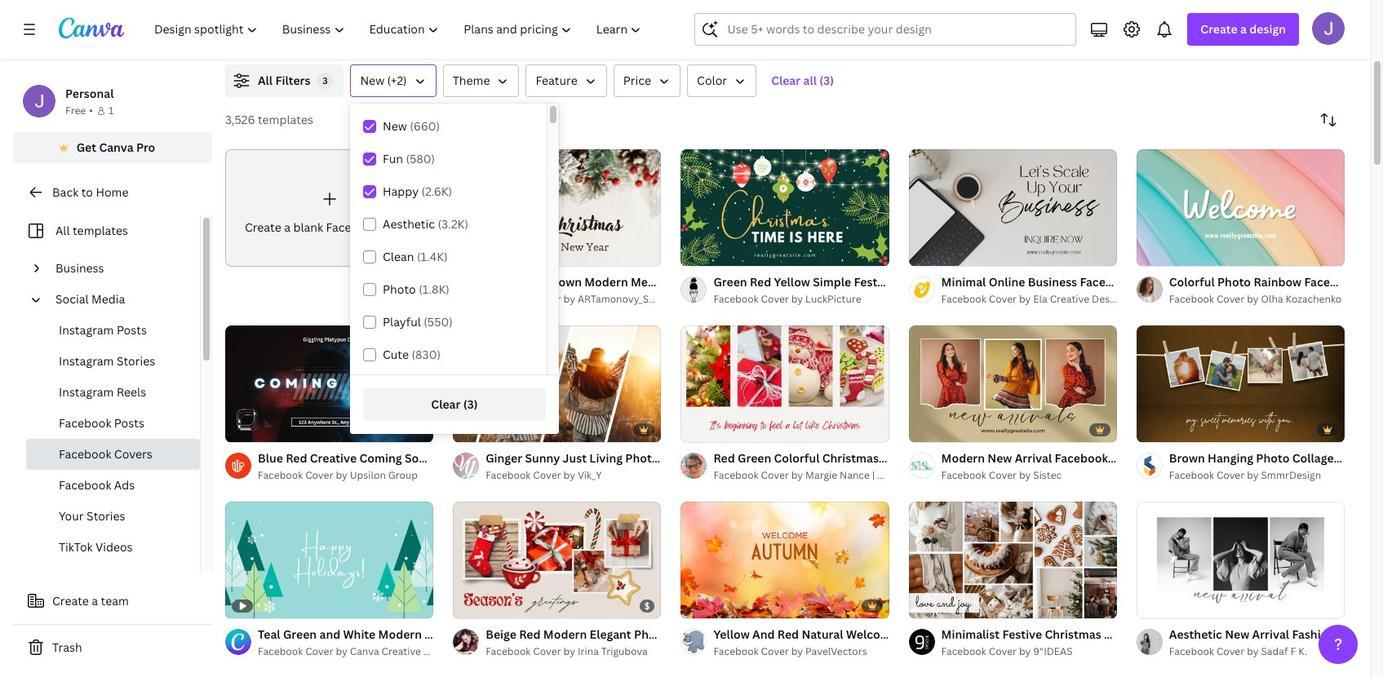 Task type: locate. For each thing, give the bounding box(es) containing it.
posts for instagram posts
[[117, 323, 147, 338]]

(+2)
[[387, 73, 407, 88]]

stories up reels
[[117, 354, 155, 369]]

business up "social"
[[56, 260, 104, 276]]

group
[[388, 468, 418, 482]]

designs down modern
[[945, 469, 982, 482]]

by inside ginger sunny just living photo collage facebook cover facebook cover by vik_y
[[564, 469, 576, 482]]

colorful inside colorful photo rainbow facebook cove facebook cover by olha kozachenko
[[1170, 274, 1215, 290]]

0 vertical spatial f
[[1383, 627, 1384, 642]]

brown
[[1170, 451, 1206, 466]]

1 vertical spatial aesthetic
[[1170, 627, 1223, 642]]

0 horizontal spatial designs
[[945, 469, 982, 482]]

create inside red green colorful christmas photos facebook cover facebook cover by margie nance | create digital designs
[[878, 469, 909, 482]]

clear for clear all (3)
[[772, 73, 801, 88]]

2 horizontal spatial creative
[[1051, 292, 1090, 306]]

create for create a blank facebook cover
[[245, 220, 281, 235]]

photo
[[1172, 274, 1206, 290], [1218, 274, 1252, 290], [383, 282, 416, 297], [626, 451, 659, 466], [1257, 451, 1290, 466]]

facebook cover by vik_y link
[[486, 468, 662, 484]]

0 vertical spatial canva
[[99, 140, 134, 155]]

playful
[[383, 314, 421, 330]]

instagram down 'social media'
[[59, 323, 114, 338]]

2 instagram from the top
[[59, 354, 114, 369]]

1 vertical spatial clear
[[431, 397, 461, 412]]

1 instagram from the top
[[59, 323, 114, 338]]

0 vertical spatial (3)
[[820, 73, 835, 88]]

to
[[81, 185, 93, 200]]

get
[[76, 140, 96, 155]]

christmas up nance
[[823, 451, 879, 466]]

3 instagram from the top
[[59, 385, 114, 400]]

1 vertical spatial arrival
[[1253, 627, 1290, 642]]

0 horizontal spatial templates
[[73, 223, 128, 238]]

by inside modern new arrival facebook cover facebook cover by sistec
[[1020, 469, 1032, 482]]

1 horizontal spatial templates
[[258, 112, 313, 127]]

1 horizontal spatial aesthetic
[[1170, 627, 1223, 642]]

1 vertical spatial instagram
[[59, 354, 114, 369]]

0 vertical spatial christmas
[[823, 451, 879, 466]]

0 horizontal spatial all
[[56, 223, 70, 238]]

coming
[[360, 450, 402, 466]]

facebook inside "link"
[[59, 416, 111, 431]]

0 vertical spatial clear
[[772, 73, 801, 88]]

create left design at right top
[[1201, 21, 1238, 37]]

your stories
[[59, 509, 125, 524]]

all
[[258, 73, 273, 88], [56, 223, 70, 238]]

create
[[1201, 21, 1238, 37], [245, 220, 281, 235], [878, 469, 909, 482], [52, 594, 89, 609]]

1 horizontal spatial (3)
[[820, 73, 835, 88]]

2 horizontal spatial a
[[1241, 21, 1248, 37]]

red green colorful christmas photos facebook cover link
[[714, 450, 1013, 468]]

a for team
[[92, 594, 98, 609]]

0 vertical spatial stories
[[117, 354, 155, 369]]

instagram for instagram posts
[[59, 323, 114, 338]]

a left blank
[[284, 220, 291, 235]]

templates down back to home
[[73, 223, 128, 238]]

clear inside button
[[772, 73, 801, 88]]

aesthetic for aesthetic (3.2k)
[[383, 216, 435, 232]]

0 vertical spatial templates
[[258, 112, 313, 127]]

arrival inside aesthetic new arrival fashion collage f facebook cover by sadaf f k.
[[1253, 627, 1290, 642]]

3
[[323, 74, 328, 87]]

christmas up the 9"ideas
[[1046, 627, 1102, 642]]

posts down reels
[[114, 416, 144, 431]]

1 horizontal spatial canva
[[350, 645, 379, 659]]

(1.8k)
[[419, 282, 450, 297]]

facebook inside aesthetic new arrival fashion collage f facebook cover by sadaf f k.
[[1170, 645, 1215, 659]]

0 vertical spatial a
[[1241, 21, 1248, 37]]

1 vertical spatial colorful
[[774, 451, 820, 466]]

margie
[[806, 469, 838, 482]]

all down back
[[56, 223, 70, 238]]

0 horizontal spatial arrival
[[1015, 451, 1053, 466]]

(660)
[[410, 118, 440, 134]]

(550)
[[424, 314, 453, 330]]

canva left studio
[[350, 645, 379, 659]]

facebook cover by ela creative designs link
[[942, 291, 1129, 308]]

canva
[[99, 140, 134, 155], [350, 645, 379, 659]]

create a blank facebook cover element
[[225, 149, 434, 267]]

creative up facebook cover by upsilon group link
[[310, 450, 357, 466]]

new (+2) button
[[351, 65, 437, 97]]

clear inside button
[[431, 397, 461, 412]]

online
[[989, 274, 1026, 290]]

1 vertical spatial a
[[284, 220, 291, 235]]

0 vertical spatial instagram
[[59, 323, 114, 338]]

instagram up facebook posts
[[59, 385, 114, 400]]

brown hanging photo collage facebook cover image
[[1137, 325, 1346, 443]]

creative left studio
[[382, 645, 421, 659]]

new inside aesthetic new arrival fashion collage f facebook cover by sadaf f k.
[[1226, 627, 1250, 642]]

arrival up sadaf
[[1253, 627, 1290, 642]]

instagram stories link
[[26, 346, 200, 377]]

creative inside minimal online business facebook cover photo facebook cover by ela creative designs
[[1051, 292, 1090, 306]]

aesthetic up clean (1.4k)
[[383, 216, 435, 232]]

modern new arrival facebook cover link
[[942, 450, 1144, 468]]

2 vertical spatial a
[[92, 594, 98, 609]]

1 horizontal spatial red
[[714, 451, 735, 466]]

aesthetic for aesthetic new arrival fashion collage f facebook cover by sadaf f k.
[[1170, 627, 1223, 642]]

cove
[[1361, 274, 1384, 290]]

creative inside blue red creative coming soon facebook cover facebook cover by upsilon group
[[310, 450, 357, 466]]

0 vertical spatial colorful
[[1170, 274, 1215, 290]]

tiktok videos link
[[26, 532, 200, 563]]

2 red from the left
[[714, 451, 735, 466]]

0 horizontal spatial clear
[[431, 397, 461, 412]]

posts down social media link at the top of the page
[[117, 323, 147, 338]]

sistec
[[1034, 469, 1062, 482]]

a left design at right top
[[1241, 21, 1248, 37]]

arrival for fashion
[[1253, 627, 1290, 642]]

1 vertical spatial templates
[[73, 223, 128, 238]]

0 horizontal spatial christmas
[[823, 451, 879, 466]]

1 vertical spatial creative
[[310, 450, 357, 466]]

minimalist festive christmas collage facebook cover facebook cover by 9"ideas
[[942, 627, 1238, 659]]

2 vertical spatial instagram
[[59, 385, 114, 400]]

canva inside button
[[99, 140, 134, 155]]

create down photos
[[878, 469, 909, 482]]

f
[[1383, 627, 1384, 642], [1291, 645, 1297, 659]]

0 horizontal spatial aesthetic
[[383, 216, 435, 232]]

0 vertical spatial designs
[[1093, 292, 1129, 306]]

soon
[[405, 450, 433, 466]]

create a design button
[[1188, 13, 1300, 46]]

a inside dropdown button
[[1241, 21, 1248, 37]]

1 horizontal spatial f
[[1383, 627, 1384, 642]]

create inside button
[[52, 594, 89, 609]]

red left green
[[714, 451, 735, 466]]

new up 'facebook cover by sistec' link
[[988, 451, 1013, 466]]

cute (830)
[[383, 347, 441, 363]]

0 vertical spatial arrival
[[1015, 451, 1053, 466]]

business up ela on the top
[[1029, 274, 1078, 290]]

creative down minimal online business facebook cover photo link
[[1051, 292, 1090, 306]]

photo inside brown hanging photo collage faceboo facebook cover by smmrdesign
[[1257, 451, 1290, 466]]

0 vertical spatial posts
[[117, 323, 147, 338]]

1 horizontal spatial business
[[1029, 274, 1078, 290]]

create left 'team' on the left
[[52, 594, 89, 609]]

by inside minimalist festive christmas collage facebook cover facebook cover by 9"ideas
[[1020, 645, 1032, 659]]

fashion
[[1293, 627, 1336, 642]]

colorful photo rainbow facebook cove facebook cover by olha kozachenko
[[1170, 274, 1384, 306]]

fun
[[383, 151, 403, 167]]

aesthetic inside aesthetic new arrival fashion collage f facebook cover by sadaf f k.
[[1170, 627, 1223, 642]]

by inside minimal online business facebook cover photo facebook cover by ela creative designs
[[1020, 292, 1032, 306]]

0 horizontal spatial canva
[[99, 140, 134, 155]]

new up "facebook cover by sadaf f k." link
[[1226, 627, 1250, 642]]

collage
[[662, 451, 703, 466], [1293, 451, 1335, 466], [1105, 627, 1146, 642], [1339, 627, 1380, 642]]

(3) inside button
[[820, 73, 835, 88]]

aesthetic new arrival fashion collage facebook cover image
[[1137, 502, 1346, 619]]

posts for facebook posts
[[114, 416, 144, 431]]

facebook cover by canva creative studio
[[258, 645, 455, 659]]

0 vertical spatial all
[[258, 73, 273, 88]]

business
[[56, 260, 104, 276], [1029, 274, 1078, 290]]

arrival
[[1015, 451, 1053, 466], [1253, 627, 1290, 642]]

1 horizontal spatial colorful
[[1170, 274, 1215, 290]]

1 vertical spatial stories
[[87, 509, 125, 524]]

back to home
[[52, 185, 129, 200]]

0 horizontal spatial (3)
[[464, 397, 478, 412]]

red inside blue red creative coming soon facebook cover facebook cover by upsilon group
[[286, 450, 307, 466]]

tiktok videos
[[59, 540, 133, 555]]

team
[[101, 594, 129, 609]]

1 vertical spatial f
[[1291, 645, 1297, 659]]

1 vertical spatial canva
[[350, 645, 379, 659]]

0 vertical spatial creative
[[1051, 292, 1090, 306]]

digital
[[912, 469, 942, 482]]

feature
[[536, 73, 578, 88]]

stories inside "link"
[[87, 509, 125, 524]]

red green colorful christmas photos facebook cover facebook cover by margie nance | create digital designs
[[714, 451, 1013, 482]]

christmas inside red green colorful christmas photos facebook cover facebook cover by margie nance | create digital designs
[[823, 451, 879, 466]]

by
[[564, 292, 576, 306], [792, 292, 804, 306], [1020, 292, 1032, 306], [1248, 292, 1260, 306], [336, 468, 348, 482], [564, 469, 576, 482], [792, 469, 804, 482], [1020, 469, 1032, 482], [1248, 469, 1260, 482], [564, 645, 576, 659], [792, 645, 804, 659], [1020, 645, 1032, 659], [1248, 645, 1260, 659], [336, 645, 348, 659]]

$
[[645, 600, 650, 612]]

collage inside brown hanging photo collage faceboo facebook cover by smmrdesign
[[1293, 451, 1335, 466]]

a left 'team' on the left
[[92, 594, 98, 609]]

clear down (830)
[[431, 397, 461, 412]]

filters
[[276, 73, 311, 88]]

christmas
[[823, 451, 879, 466], [1046, 627, 1102, 642]]

create left blank
[[245, 220, 281, 235]]

facebook cover by artamonovy_studio
[[486, 292, 680, 306]]

1
[[108, 104, 114, 118]]

brown hanging photo collage faceboo link
[[1170, 450, 1384, 468]]

new left the (+2)
[[360, 73, 385, 88]]

colorful up margie at the right bottom
[[774, 451, 820, 466]]

1 horizontal spatial christmas
[[1046, 627, 1102, 642]]

social media
[[56, 291, 125, 307]]

designs down minimal online business facebook cover photo link
[[1093, 292, 1129, 306]]

facebook cover by upsilon group link
[[258, 468, 434, 484]]

instagram inside 'link'
[[59, 385, 114, 400]]

red inside red green colorful christmas photos facebook cover facebook cover by margie nance | create digital designs
[[714, 451, 735, 466]]

arrival for facebook
[[1015, 451, 1053, 466]]

1 vertical spatial designs
[[945, 469, 982, 482]]

sadaf
[[1262, 645, 1289, 659]]

clean (1.4k)
[[383, 249, 448, 265]]

by inside red green colorful christmas photos facebook cover facebook cover by margie nance | create digital designs
[[792, 469, 804, 482]]

clear for clear (3)
[[431, 397, 461, 412]]

2 vertical spatial creative
[[382, 645, 421, 659]]

posts inside "link"
[[114, 416, 144, 431]]

feature button
[[526, 65, 607, 97]]

arrival inside modern new arrival facebook cover facebook cover by sistec
[[1015, 451, 1053, 466]]

None search field
[[695, 13, 1077, 46]]

colorful up 'facebook cover by olha kozachenko' link
[[1170, 274, 1215, 290]]

f left k.
[[1291, 645, 1297, 659]]

canva left pro
[[99, 140, 134, 155]]

f right fashion on the bottom of page
[[1383, 627, 1384, 642]]

Sort by button
[[1313, 104, 1346, 136]]

arrival up 'facebook cover by sistec' link
[[1015, 451, 1053, 466]]

all for all templates
[[56, 223, 70, 238]]

theme
[[453, 73, 490, 88]]

1 vertical spatial posts
[[114, 416, 144, 431]]

facebook cover by smmrdesign link
[[1170, 468, 1346, 484]]

0 horizontal spatial creative
[[310, 450, 357, 466]]

instagram stories
[[59, 354, 155, 369]]

aesthetic up "facebook cover by sadaf f k." link
[[1170, 627, 1223, 642]]

instagram up instagram reels
[[59, 354, 114, 369]]

1 vertical spatial (3)
[[464, 397, 478, 412]]

all left filters
[[258, 73, 273, 88]]

aesthetic new arrival fashion collage f facebook cover by sadaf f k.
[[1170, 627, 1384, 659]]

create inside dropdown button
[[1201, 21, 1238, 37]]

1 horizontal spatial clear
[[772, 73, 801, 88]]

0 horizontal spatial f
[[1291, 645, 1297, 659]]

1 horizontal spatial a
[[284, 220, 291, 235]]

1 vertical spatial christmas
[[1046, 627, 1102, 642]]

k.
[[1299, 645, 1308, 659]]

1 red from the left
[[286, 450, 307, 466]]

new
[[360, 73, 385, 88], [383, 118, 407, 134], [988, 451, 1013, 466], [1226, 627, 1250, 642]]

1 horizontal spatial all
[[258, 73, 273, 88]]

1 horizontal spatial designs
[[1093, 292, 1129, 306]]

collage inside aesthetic new arrival fashion collage f facebook cover by sadaf f k.
[[1339, 627, 1380, 642]]

1 horizontal spatial arrival
[[1253, 627, 1290, 642]]

new inside modern new arrival facebook cover facebook cover by sistec
[[988, 451, 1013, 466]]

stories down facebook ads link
[[87, 509, 125, 524]]

free •
[[65, 104, 93, 118]]

designs
[[1093, 292, 1129, 306], [945, 469, 982, 482]]

minimalist festive christmas collage facebook cover link
[[942, 626, 1238, 644]]

ginger sunny just living photo collage facebook cover image
[[453, 325, 662, 443]]

color
[[697, 73, 728, 88]]

clear
[[772, 73, 801, 88], [431, 397, 461, 412]]

0 horizontal spatial colorful
[[774, 451, 820, 466]]

cover inside aesthetic new arrival fashion collage f facebook cover by sadaf f k.
[[1217, 645, 1245, 659]]

stories
[[117, 354, 155, 369], [87, 509, 125, 524]]

0 horizontal spatial a
[[92, 594, 98, 609]]

designs inside red green colorful christmas photos facebook cover facebook cover by margie nance | create digital designs
[[945, 469, 982, 482]]

by inside brown hanging photo collage faceboo facebook cover by smmrdesign
[[1248, 469, 1260, 482]]

0 horizontal spatial red
[[286, 450, 307, 466]]

pro
[[136, 140, 155, 155]]

templates down all filters
[[258, 112, 313, 127]]

1 vertical spatial all
[[56, 223, 70, 238]]

media
[[91, 291, 125, 307]]

templates
[[258, 112, 313, 127], [73, 223, 128, 238]]

green red yellow simple festive illustration christmas quote facebook cover image
[[681, 149, 890, 266]]

9"ideas
[[1034, 645, 1073, 659]]

red right blue
[[286, 450, 307, 466]]

clear left the all
[[772, 73, 801, 88]]

facebook cover by pavelvectors link
[[714, 644, 890, 660]]

0 vertical spatial aesthetic
[[383, 216, 435, 232]]

a inside button
[[92, 594, 98, 609]]



Task type: describe. For each thing, give the bounding box(es) containing it.
playful (550)
[[383, 314, 453, 330]]

social
[[56, 291, 89, 307]]

clean
[[383, 249, 414, 265]]

facebook cover by irina trigubova
[[486, 645, 648, 659]]

all templates
[[56, 223, 128, 238]]

photos
[[882, 451, 921, 466]]

get canva pro button
[[13, 132, 212, 163]]

videos
[[96, 540, 133, 555]]

facebook posts link
[[26, 408, 200, 439]]

new (+2)
[[360, 73, 407, 88]]

facebook covers
[[59, 447, 153, 462]]

facebook ads
[[59, 478, 135, 493]]

cute
[[383, 347, 409, 363]]

blue red creative coming soon facebook cover image
[[225, 325, 434, 443]]

colorful photo rainbow facebook cover image
[[1137, 149, 1346, 266]]

tiktok
[[59, 540, 93, 555]]

facebook cover by olha kozachenko link
[[1170, 291, 1346, 308]]

facebook cover by canva creative studio link
[[258, 644, 455, 661]]

top level navigation element
[[144, 13, 656, 46]]

by inside colorful photo rainbow facebook cove facebook cover by olha kozachenko
[[1248, 292, 1260, 306]]

green
[[738, 451, 772, 466]]

a for design
[[1241, 21, 1248, 37]]

•
[[89, 104, 93, 118]]

create a team button
[[13, 585, 212, 618]]

business link
[[49, 253, 190, 284]]

facebook cover by margie nance | create digital designs link
[[714, 468, 982, 484]]

photo inside colorful photo rainbow facebook cove facebook cover by olha kozachenko
[[1218, 274, 1252, 290]]

kozachenko
[[1286, 292, 1343, 306]]

(830)
[[412, 347, 441, 363]]

back
[[52, 185, 79, 200]]

new inside 'button'
[[360, 73, 385, 88]]

christmas inside minimalist festive christmas collage facebook cover facebook cover by 9"ideas
[[1046, 627, 1102, 642]]

personal
[[65, 86, 114, 101]]

by inside aesthetic new arrival fashion collage f facebook cover by sadaf f k.
[[1248, 645, 1260, 659]]

clear all (3) button
[[764, 65, 843, 97]]

all filters
[[258, 73, 311, 88]]

nance
[[840, 469, 870, 482]]

jacob simon image
[[1313, 12, 1346, 45]]

facebook ads link
[[26, 470, 200, 501]]

(1.4k)
[[417, 249, 448, 265]]

ginger sunny just living photo collage facebook cover link
[[486, 450, 795, 468]]

studio
[[424, 645, 455, 659]]

new (660)
[[383, 118, 440, 134]]

photo inside ginger sunny just living photo collage facebook cover facebook cover by vik_y
[[626, 451, 659, 466]]

stories for your stories
[[87, 509, 125, 524]]

business inside minimal online business facebook cover photo facebook cover by ela creative designs
[[1029, 274, 1078, 290]]

festive
[[1003, 627, 1043, 642]]

clear (3) button
[[363, 389, 546, 421]]

rainbow
[[1254, 274, 1302, 290]]

blue red creative coming soon facebook cover link
[[258, 450, 525, 468]]

facebook cover by 9"ideas link
[[942, 644, 1118, 660]]

1 horizontal spatial creative
[[382, 645, 421, 659]]

price
[[624, 73, 652, 88]]

designs inside minimal online business facebook cover photo facebook cover by ela creative designs
[[1093, 292, 1129, 306]]

white and brown modern merry christmas and happy new year facebook cover image
[[453, 149, 662, 266]]

collage inside minimalist festive christmas collage facebook cover facebook cover by 9"ideas
[[1105, 627, 1146, 642]]

social media link
[[49, 284, 190, 315]]

pavelvectors
[[806, 645, 868, 659]]

your
[[59, 509, 84, 524]]

a for blank
[[284, 220, 291, 235]]

trash
[[52, 640, 82, 656]]

cover inside colorful photo rainbow facebook cove facebook cover by olha kozachenko
[[1217, 292, 1245, 306]]

faceboo
[[1337, 451, 1384, 466]]

cover inside brown hanging photo collage faceboo facebook cover by smmrdesign
[[1217, 469, 1245, 482]]

templates for all templates
[[73, 223, 128, 238]]

facebook cover by sadaf f k. link
[[1170, 644, 1346, 660]]

colorful photo rainbow facebook cove link
[[1170, 273, 1384, 291]]

3,526
[[225, 112, 255, 127]]

create a blank facebook cover link
[[225, 149, 434, 267]]

templates for 3,526 templates
[[258, 112, 313, 127]]

collage inside ginger sunny just living photo collage facebook cover facebook cover by vik_y
[[662, 451, 703, 466]]

trash link
[[13, 632, 212, 665]]

minimal online business facebook cover photo image
[[909, 149, 1118, 266]]

(3) inside button
[[464, 397, 478, 412]]

design
[[1250, 21, 1287, 37]]

create for create a design
[[1201, 21, 1238, 37]]

sunny
[[525, 451, 560, 466]]

facebook cover by luckpicture
[[714, 292, 862, 306]]

photo (1.8k)
[[383, 282, 450, 297]]

beige red modern elegant photo collage christmas facebook cover image
[[453, 502, 662, 619]]

red green colorful christmas photos facebook cover image
[[681, 325, 890, 443]]

instagram for instagram reels
[[59, 385, 114, 400]]

(2.6k)
[[422, 184, 452, 199]]

all
[[804, 73, 817, 88]]

instagram reels
[[59, 385, 146, 400]]

(580)
[[406, 151, 435, 167]]

minimal online business facebook cover photo link
[[942, 273, 1206, 291]]

new left (660)
[[383, 118, 407, 134]]

Search search field
[[728, 14, 1067, 45]]

facebook cover by artamonovy_studio link
[[486, 291, 680, 308]]

irina
[[578, 645, 599, 659]]

create a design
[[1201, 21, 1287, 37]]

ginger
[[486, 451, 523, 466]]

vik_y
[[578, 469, 602, 482]]

0 horizontal spatial business
[[56, 260, 104, 276]]

just
[[563, 451, 587, 466]]

modern new arrival facebook cover image
[[909, 325, 1118, 443]]

instagram for instagram stories
[[59, 354, 114, 369]]

facebook inside brown hanging photo collage faceboo facebook cover by smmrdesign
[[1170, 469, 1215, 482]]

minimal online business facebook cover photo facebook cover by ela creative designs
[[942, 274, 1206, 306]]

living
[[590, 451, 623, 466]]

3 filter options selected element
[[317, 73, 333, 89]]

instagram posts
[[59, 323, 147, 338]]

create for create a team
[[52, 594, 89, 609]]

home
[[96, 185, 129, 200]]

happy
[[383, 184, 419, 199]]

minimalist festive christmas collage facebook cover image
[[909, 502, 1118, 619]]

photo inside minimal online business facebook cover photo facebook cover by ela creative designs
[[1172, 274, 1206, 290]]

colorful inside red green colorful christmas photos facebook cover facebook cover by margie nance | create digital designs
[[774, 451, 820, 466]]

facebook cover by irina trigubova link
[[486, 644, 662, 660]]

modern new arrival facebook cover facebook cover by sistec
[[942, 451, 1144, 482]]

trigubova
[[602, 645, 648, 659]]

minimalist
[[942, 627, 1000, 642]]

stories for instagram stories
[[117, 354, 155, 369]]

facebook cover by sistec link
[[942, 468, 1118, 484]]

yellow and red natural welcome autumn season facebook cover image
[[681, 502, 890, 619]]

facebook cover by luckpicture link
[[714, 291, 890, 308]]

by inside blue red creative coming soon facebook cover facebook cover by upsilon group
[[336, 468, 348, 482]]

hanging
[[1208, 451, 1254, 466]]

ads
[[114, 478, 135, 493]]

color button
[[688, 65, 757, 97]]

all for all filters
[[258, 73, 273, 88]]

facebook cover by pavelvectors
[[714, 645, 868, 659]]



Task type: vqa. For each thing, say whether or not it's contained in the screenshot.


